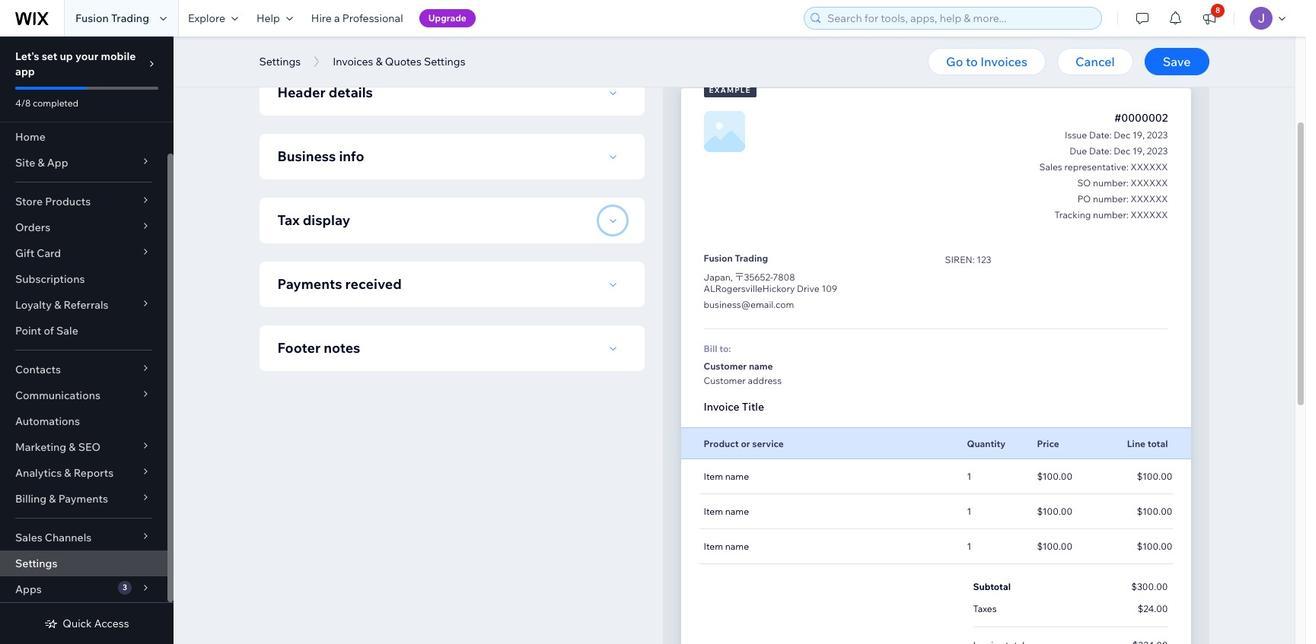 Task type: vqa. For each thing, say whether or not it's contained in the screenshot.
Settings inside 'button'
yes



Task type: locate. For each thing, give the bounding box(es) containing it.
bill
[[704, 343, 718, 355]]

settings inside sidebar element
[[15, 557, 57, 571]]

0 vertical spatial payments
[[277, 276, 342, 293]]

1 vertical spatial sales
[[15, 531, 42, 545]]

hire a professional link
[[302, 0, 412, 37]]

0 vertical spatial date:
[[1089, 129, 1112, 141]]

fusion trading
[[75, 11, 149, 25]]

site & app
[[15, 156, 68, 170]]

dec up representative:
[[1114, 145, 1131, 157]]

number: right po
[[1093, 193, 1129, 205]]

1 vertical spatial 19,
[[1133, 145, 1145, 157]]

1 vertical spatial item
[[704, 506, 723, 518]]

communications button
[[0, 383, 167, 409]]

0 vertical spatial 1
[[967, 471, 972, 483]]

fusion inside fusion trading japan, 〒35652-7808 alrogersvillehickory drive 109 business@email.com
[[704, 253, 733, 264]]

1 vertical spatial dec
[[1114, 145, 1131, 157]]

contacts
[[15, 363, 61, 377]]

professional
[[342, 11, 403, 25]]

19,
[[1133, 129, 1145, 141], [1133, 145, 1145, 157]]

alrogersvillehickory
[[704, 283, 795, 295]]

0 vertical spatial 2023
[[1147, 129, 1168, 141]]

& for analytics & reports
[[64, 467, 71, 480]]

fusion
[[75, 11, 109, 25], [704, 253, 733, 264]]

& for invoices & quotes settings
[[376, 55, 383, 69]]

issue
[[1065, 129, 1087, 141]]

& left seo
[[69, 441, 76, 454]]

contacts button
[[0, 357, 167, 383]]

2 vertical spatial item
[[704, 541, 723, 553]]

〒35652-
[[735, 272, 773, 283]]

3 1 from the top
[[967, 541, 972, 553]]

subtotal
[[973, 582, 1011, 593]]

1 horizontal spatial sales
[[1040, 161, 1063, 173]]

invoices right to
[[981, 54, 1028, 69]]

0 vertical spatial fusion
[[75, 11, 109, 25]]

2 horizontal spatial settings
[[424, 55, 466, 69]]

0 vertical spatial sales
[[1040, 161, 1063, 173]]

& for marketing & seo
[[69, 441, 76, 454]]

on
[[401, 35, 416, 50]]

sales left representative:
[[1040, 161, 1063, 173]]

channels
[[45, 531, 92, 545]]

0 vertical spatial item name
[[704, 471, 749, 483]]

1 vertical spatial number:
[[1093, 193, 1129, 205]]

invoices down what
[[333, 55, 373, 69]]

1 1 from the top
[[967, 471, 972, 483]]

header details
[[277, 84, 373, 101]]

invoice
[[704, 400, 740, 414]]

sales down billing at the bottom left
[[15, 531, 42, 545]]

loyalty
[[15, 298, 52, 312]]

0 horizontal spatial sales
[[15, 531, 42, 545]]

gift card
[[15, 247, 61, 260]]

1 vertical spatial 2023
[[1147, 145, 1168, 157]]

settings down each on the top left of page
[[424, 55, 466, 69]]

app
[[47, 156, 68, 170]]

0 vertical spatial dec
[[1114, 129, 1131, 141]]

tax display
[[277, 212, 350, 229]]

2 2023 from the top
[[1147, 145, 1168, 157]]

0 horizontal spatial trading
[[111, 11, 149, 25]]

billing
[[15, 493, 47, 506]]

2 item from the top
[[704, 506, 723, 518]]

fusion for fusion trading
[[75, 11, 109, 25]]

fusion up mobile
[[75, 11, 109, 25]]

price
[[1037, 438, 1059, 450]]

subscriptions
[[15, 273, 85, 286]]

1 vertical spatial item name
[[704, 506, 749, 518]]

trading up mobile
[[111, 11, 149, 25]]

& left future
[[876, 35, 884, 50]]

dec
[[1114, 129, 1131, 141], [1114, 145, 1131, 157]]

2 1 from the top
[[967, 506, 972, 518]]

trading inside fusion trading japan, 〒35652-7808 alrogersvillehickory drive 109 business@email.com
[[735, 253, 768, 264]]

& for loyalty & referrals
[[54, 298, 61, 312]]

1 horizontal spatial invoices
[[981, 54, 1028, 69]]

0 vertical spatial trading
[[111, 11, 149, 25]]

1 item from the top
[[704, 471, 723, 483]]

your right the edit
[[541, 35, 566, 50]]

1 vertical spatial customer
[[704, 375, 746, 387]]

0 vertical spatial item
[[704, 471, 723, 483]]

quick
[[63, 617, 92, 631]]

store products button
[[0, 189, 167, 215]]

1 horizontal spatial trading
[[735, 253, 768, 264]]

1 vertical spatial date:
[[1089, 145, 1112, 157]]

sales inside #0000002 issue date: dec 19, 2023 due date: dec 19, 2023 sales representative: xxxxxx so number: xxxxxx po number: xxxxxx tracking number: xxxxxx
[[1040, 161, 1063, 173]]

name inside the bill to: customer name customer address
[[749, 361, 773, 372]]

& right billing at the bottom left
[[49, 493, 56, 506]]

2 customer from the top
[[704, 375, 746, 387]]

representative:
[[1065, 161, 1129, 173]]

info
[[339, 148, 364, 165]]

invoices inside button
[[981, 54, 1028, 69]]

3 item from the top
[[704, 541, 723, 553]]

109
[[822, 283, 838, 295]]

settings
[[259, 55, 301, 69], [424, 55, 466, 69], [15, 557, 57, 571]]

customize
[[259, 35, 319, 50]]

0 horizontal spatial fusion
[[75, 11, 109, 25]]

cancel
[[1076, 54, 1115, 69]]

communications
[[15, 389, 101, 403]]

0 horizontal spatial payments
[[58, 493, 108, 506]]

customer
[[704, 361, 747, 372], [704, 375, 746, 387]]

settings for the 'settings' link
[[15, 557, 57, 571]]

changes
[[648, 35, 698, 50]]

0 vertical spatial customer
[[704, 361, 747, 372]]

edit
[[516, 35, 538, 50]]

1 horizontal spatial settings
[[259, 55, 301, 69]]

2 number: from the top
[[1093, 193, 1129, 205]]

1 date: from the top
[[1089, 129, 1112, 141]]

name
[[749, 361, 773, 372], [725, 471, 749, 483], [725, 506, 749, 518], [725, 541, 749, 553]]

2 vertical spatial number:
[[1093, 209, 1129, 221]]

will
[[764, 35, 783, 50]]

display
[[303, 212, 350, 229]]

1 dec from the top
[[1114, 129, 1131, 141]]

3 number: from the top
[[1093, 209, 1129, 221]]

& inside popup button
[[64, 467, 71, 480]]

1 19, from the top
[[1133, 129, 1145, 141]]

sales inside popup button
[[15, 531, 42, 545]]

subscriptions link
[[0, 266, 167, 292]]

1 horizontal spatial fusion
[[704, 253, 733, 264]]

4/8
[[15, 97, 31, 109]]

sales
[[1040, 161, 1063, 173], [15, 531, 42, 545]]

& down appears
[[376, 55, 383, 69]]

0 horizontal spatial your
[[75, 49, 98, 63]]

loyalty & referrals
[[15, 298, 109, 312]]

date:
[[1089, 129, 1112, 141], [1089, 145, 1112, 157]]

item
[[704, 471, 723, 483], [704, 506, 723, 518], [704, 541, 723, 553]]

1 vertical spatial 1
[[967, 506, 972, 518]]

invoices & quotes settings button
[[325, 50, 473, 73]]

& left reports
[[64, 467, 71, 480]]

& right loyalty
[[54, 298, 61, 312]]

0 horizontal spatial settings
[[15, 557, 57, 571]]

a
[[334, 11, 340, 25]]

invoices inside button
[[333, 55, 373, 69]]

settings down customize
[[259, 55, 301, 69]]

3 xxxxxx from the top
[[1131, 193, 1168, 205]]

sales channels
[[15, 531, 92, 545]]

billing & payments
[[15, 493, 108, 506]]

& inside button
[[376, 55, 383, 69]]

number: down representative:
[[1093, 177, 1129, 189]]

2 vertical spatial item name
[[704, 541, 749, 553]]

sale
[[56, 324, 78, 338]]

customer down to:
[[704, 361, 747, 372]]

save button
[[1145, 48, 1209, 75]]

analytics & reports
[[15, 467, 114, 480]]

received
[[345, 276, 402, 293]]

number: right "tracking"
[[1093, 209, 1129, 221]]

footer
[[277, 340, 321, 357]]

settings inside button
[[259, 55, 301, 69]]

payments inside popup button
[[58, 493, 108, 506]]

payments received
[[277, 276, 402, 293]]

date: right the issue
[[1089, 129, 1112, 141]]

settings for settings button
[[259, 55, 301, 69]]

1 xxxxxx from the top
[[1131, 161, 1168, 173]]

home link
[[0, 124, 167, 150]]

quantity
[[967, 438, 1006, 450]]

2 dec from the top
[[1114, 145, 1131, 157]]

customize what appears on each invoice and edit your default email. changes made here will affect all issued & future invoices.
[[259, 35, 973, 50]]

to
[[966, 54, 978, 69]]

payments left received
[[277, 276, 342, 293]]

line
[[1127, 438, 1146, 450]]

Search for tools, apps, help & more... field
[[823, 8, 1097, 29]]

footer notes
[[277, 340, 360, 357]]

3 item name from the top
[[704, 541, 749, 553]]

customer up invoice
[[704, 375, 746, 387]]

1 vertical spatial payments
[[58, 493, 108, 506]]

trading up '〒35652-'
[[735, 253, 768, 264]]

& right 'site'
[[38, 156, 45, 170]]

made
[[701, 35, 733, 50]]

#0000002 issue date: dec 19, 2023 due date: dec 19, 2023 sales representative: xxxxxx so number: xxxxxx po number: xxxxxx tracking number: xxxxxx
[[1040, 111, 1168, 221]]

#0000002
[[1115, 111, 1168, 125]]

1 vertical spatial trading
[[735, 253, 768, 264]]

0 horizontal spatial invoices
[[333, 55, 373, 69]]

date: up representative:
[[1089, 145, 1112, 157]]

2023
[[1147, 129, 1168, 141], [1147, 145, 1168, 157]]

payments down analytics & reports popup button
[[58, 493, 108, 506]]

1 vertical spatial fusion
[[704, 253, 733, 264]]

0 vertical spatial 19,
[[1133, 129, 1145, 141]]

settings up apps
[[15, 557, 57, 571]]

point of sale link
[[0, 318, 167, 344]]

business info
[[277, 148, 364, 165]]

your right up
[[75, 49, 98, 63]]

1 horizontal spatial payments
[[277, 276, 342, 293]]

1 2023 from the top
[[1147, 129, 1168, 141]]

0 vertical spatial number:
[[1093, 177, 1129, 189]]

gift
[[15, 247, 34, 260]]

fusion up japan,
[[704, 253, 733, 264]]

2 vertical spatial 1
[[967, 541, 972, 553]]

dec down #0000002
[[1114, 129, 1131, 141]]

appears
[[353, 35, 399, 50]]

set
[[42, 49, 57, 63]]



Task type: describe. For each thing, give the bounding box(es) containing it.
2 item name from the top
[[704, 506, 749, 518]]

your inside let's set up your mobile app
[[75, 49, 98, 63]]

to:
[[720, 343, 731, 355]]

japan,
[[704, 272, 733, 283]]

settings button
[[252, 50, 308, 73]]

title
[[742, 400, 764, 414]]

4 xxxxxx from the top
[[1131, 209, 1168, 221]]

upgrade
[[428, 12, 467, 24]]

seo
[[78, 441, 101, 454]]

1 item name from the top
[[704, 471, 749, 483]]

po
[[1078, 193, 1091, 205]]

so
[[1078, 177, 1091, 189]]

access
[[94, 617, 129, 631]]

& for billing & payments
[[49, 493, 56, 506]]

$24.00
[[1138, 604, 1168, 615]]

help
[[257, 11, 280, 25]]

marketing & seo
[[15, 441, 101, 454]]

1 number: from the top
[[1093, 177, 1129, 189]]

1 horizontal spatial your
[[541, 35, 566, 50]]

go
[[946, 54, 963, 69]]

invoice title
[[704, 400, 764, 414]]

point of sale
[[15, 324, 78, 338]]

example
[[709, 85, 751, 95]]

address
[[748, 375, 782, 387]]

invoices.
[[924, 35, 973, 50]]

what
[[322, 35, 350, 50]]

2 xxxxxx from the top
[[1131, 177, 1168, 189]]

analytics & reports button
[[0, 461, 167, 486]]

automations link
[[0, 409, 167, 435]]

2 date: from the top
[[1089, 145, 1112, 157]]

orders
[[15, 221, 50, 234]]

quick access button
[[44, 617, 129, 631]]

7808
[[773, 272, 795, 283]]

product or service
[[704, 438, 784, 450]]

quotes
[[385, 55, 422, 69]]

fusion for fusion trading japan, 〒35652-7808 alrogersvillehickory drive 109 business@email.com
[[704, 253, 733, 264]]

siren:
[[945, 254, 975, 266]]

1 customer from the top
[[704, 361, 747, 372]]

of
[[44, 324, 54, 338]]

default
[[569, 35, 609, 50]]

reports
[[74, 467, 114, 480]]

siren: 123
[[945, 254, 992, 266]]

tax
[[277, 212, 300, 229]]

& for site & app
[[38, 156, 45, 170]]

3
[[123, 583, 127, 593]]

referrals
[[64, 298, 109, 312]]

invoice
[[449, 35, 489, 50]]

marketing & seo button
[[0, 435, 167, 461]]

mobile
[[101, 49, 136, 63]]

trading for fusion trading
[[111, 11, 149, 25]]

let's
[[15, 49, 39, 63]]

products
[[45, 195, 91, 209]]

4/8 completed
[[15, 97, 79, 109]]

app
[[15, 65, 35, 78]]

apps
[[15, 583, 42, 597]]

point
[[15, 324, 41, 338]]

product
[[704, 438, 739, 450]]

email.
[[612, 35, 645, 50]]

notes
[[324, 340, 360, 357]]

future
[[887, 35, 921, 50]]

$300.00
[[1132, 582, 1168, 593]]

explore
[[188, 11, 225, 25]]

drive
[[797, 283, 820, 295]]

hire a professional
[[311, 11, 403, 25]]

123
[[977, 254, 992, 266]]

card
[[37, 247, 61, 260]]

completed
[[33, 97, 79, 109]]

settings inside button
[[424, 55, 466, 69]]

save
[[1163, 54, 1191, 69]]

store products
[[15, 195, 91, 209]]

or
[[741, 438, 750, 450]]

gift card button
[[0, 241, 167, 266]]

2 19, from the top
[[1133, 145, 1145, 157]]

bill to: customer name customer address
[[704, 343, 782, 387]]

taxes
[[973, 604, 997, 615]]

sidebar element
[[0, 37, 174, 645]]

go to invoices button
[[928, 48, 1046, 75]]

trading for fusion trading japan, 〒35652-7808 alrogersvillehickory drive 109 business@email.com
[[735, 253, 768, 264]]

marketing
[[15, 441, 66, 454]]

analytics
[[15, 467, 62, 480]]

business@email.com
[[704, 299, 794, 311]]

affect
[[785, 35, 818, 50]]

quick access
[[63, 617, 129, 631]]

total
[[1148, 438, 1168, 450]]



